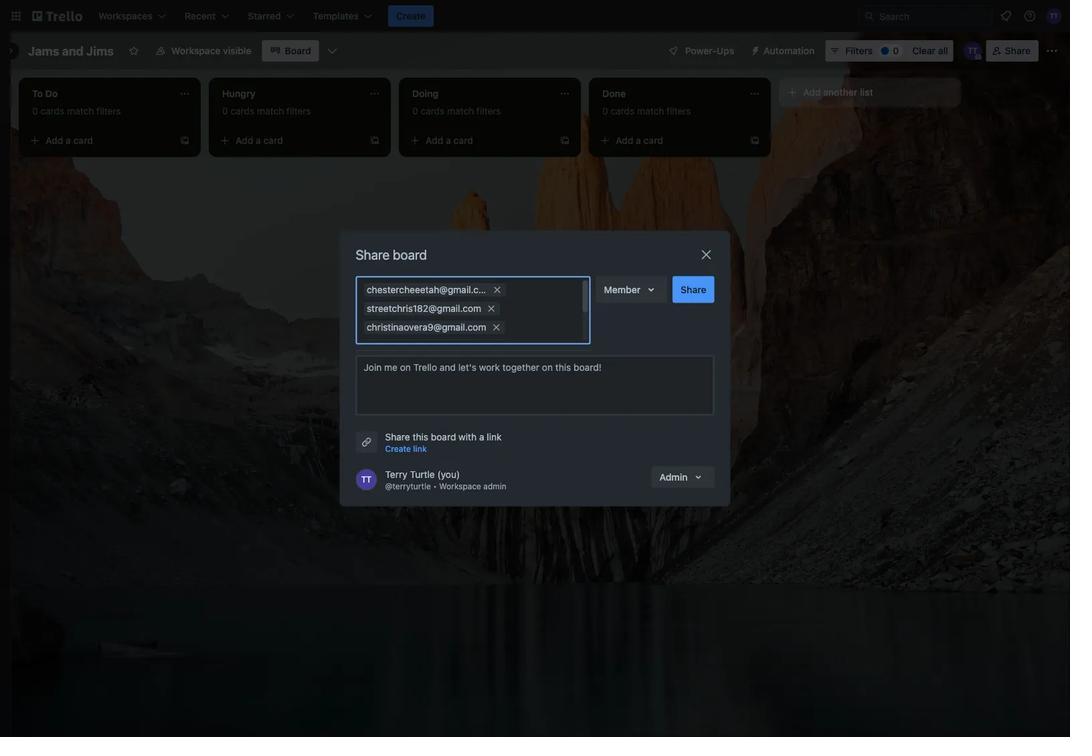 Task type: locate. For each thing, give the bounding box(es) containing it.
0 vertical spatial share button
[[987, 40, 1039, 62]]

1 vertical spatial share button
[[673, 276, 715, 303]]

2 card from the left
[[263, 135, 283, 146]]

a inside share this board with a link create link
[[479, 431, 484, 442]]

0 horizontal spatial share button
[[673, 276, 715, 303]]

share button down 0 notifications icon
[[987, 40, 1039, 62]]

1 card from the left
[[73, 135, 93, 146]]

0 cards match filters
[[32, 105, 121, 116], [222, 105, 311, 116], [412, 105, 501, 116], [602, 105, 691, 116]]

0 horizontal spatial board
[[393, 247, 427, 262]]

1 add a card from the left
[[46, 135, 93, 146]]

add a card button for 1st create from template… image from right
[[594, 130, 744, 151]]

create inside share this board with a link create link
[[385, 444, 411, 454]]

2 horizontal spatial create from template… image
[[750, 135, 760, 146]]

0 cards match filters for 1st create from template… image from right
[[602, 105, 691, 116]]

1 horizontal spatial board
[[431, 431, 456, 442]]

2 filters from the left
[[287, 105, 311, 116]]

4 add a card from the left
[[616, 135, 663, 146]]

chestercheeetah@gmail.com
[[367, 284, 492, 295]]

cards for 1st create from template… image from right
[[611, 105, 635, 116]]

add a card for 1st create from template… image from right
[[616, 135, 663, 146]]

workspace visible button
[[147, 40, 259, 62]]

close image
[[699, 247, 715, 263]]

match for create from template… icon
[[257, 105, 284, 116]]

2 match from the left
[[257, 105, 284, 116]]

0 vertical spatial board
[[393, 247, 427, 262]]

3 add a card button from the left
[[404, 130, 554, 151]]

share button
[[987, 40, 1039, 62], [673, 276, 715, 303]]

1 horizontal spatial create from template… image
[[560, 135, 570, 146]]

a for 'add a card' button for 2nd create from template… image
[[446, 135, 451, 146]]

4 add a card button from the left
[[594, 130, 744, 151]]

Search field
[[875, 6, 992, 26]]

search image
[[864, 11, 875, 21]]

power-ups button
[[659, 40, 742, 62]]

share inside share this board with a link create link
[[385, 431, 410, 442]]

board right this
[[431, 431, 456, 442]]

1 horizontal spatial share button
[[987, 40, 1039, 62]]

clear
[[913, 45, 936, 56]]

workspace down (you) at bottom
[[439, 482, 481, 491]]

workspace left visible
[[171, 45, 221, 56]]

2 create from template… image from the left
[[560, 135, 570, 146]]

share down close image
[[681, 284, 707, 295]]

terry turtle (terryturtle) image right 'open information menu' image
[[1046, 8, 1062, 24]]

show menu image
[[1046, 44, 1059, 58]]

2 horizontal spatial terry turtle (terryturtle) image
[[1046, 8, 1062, 24]]

share
[[1005, 45, 1031, 56], [356, 247, 390, 262], [681, 284, 707, 295], [385, 431, 410, 442]]

4 card from the left
[[644, 135, 663, 146]]

christinaovera9@gmail.com
[[367, 321, 486, 332]]

another
[[823, 87, 858, 98]]

add a card button
[[24, 130, 174, 151], [214, 130, 364, 151], [404, 130, 554, 151], [594, 130, 744, 151]]

create
[[396, 10, 426, 21], [385, 444, 411, 454]]

add a card for 2nd create from template… image
[[426, 135, 473, 146]]

create button
[[388, 5, 434, 27]]

jams
[[28, 44, 59, 58]]

2 cards from the left
[[231, 105, 255, 116]]

workspace
[[171, 45, 221, 56], [439, 482, 481, 491]]

3 card from the left
[[454, 135, 473, 146]]

1 horizontal spatial workspace
[[439, 482, 481, 491]]

1 0 cards match filters from the left
[[32, 105, 121, 116]]

workspace inside workspace visible button
[[171, 45, 221, 56]]

0 notifications image
[[998, 8, 1014, 24]]

1 add a card button from the left
[[24, 130, 174, 151]]

1 vertical spatial workspace
[[439, 482, 481, 491]]

3 add a card from the left
[[426, 135, 473, 146]]

4 filters from the left
[[667, 105, 691, 116]]

card for 1st create from template… image from right
[[644, 135, 663, 146]]

2 add a card from the left
[[236, 135, 283, 146]]

0 horizontal spatial link
[[413, 444, 427, 454]]

1 match from the left
[[67, 105, 94, 116]]

cards for create from template… icon
[[231, 105, 255, 116]]

cards for 3rd create from template… image from the right
[[40, 105, 64, 116]]

with
[[459, 431, 477, 442]]

workspace inside terry turtle (you) @terryturtle • workspace admin
[[439, 482, 481, 491]]

streetchris182@gmail.com
[[367, 303, 481, 314]]

0 vertical spatial link
[[487, 431, 502, 442]]

0 horizontal spatial terry turtle (terryturtle) image
[[356, 469, 377, 490]]

terry turtle (terryturtle) image
[[1046, 8, 1062, 24], [964, 42, 982, 60], [356, 469, 377, 490]]

1 horizontal spatial link
[[487, 431, 502, 442]]

0 horizontal spatial workspace
[[171, 45, 221, 56]]

board
[[393, 247, 427, 262], [431, 431, 456, 442]]

3 filters from the left
[[477, 105, 501, 116]]

add a card
[[46, 135, 93, 146], [236, 135, 283, 146], [426, 135, 473, 146], [616, 135, 663, 146]]

add
[[803, 87, 821, 98], [46, 135, 63, 146], [236, 135, 253, 146], [426, 135, 443, 146], [616, 135, 634, 146]]

3 0 cards match filters from the left
[[412, 105, 501, 116]]

list
[[860, 87, 873, 98]]

0 vertical spatial terry turtle (terryturtle) image
[[1046, 8, 1062, 24]]

4 0 cards match filters from the left
[[602, 105, 691, 116]]

1 vertical spatial create
[[385, 444, 411, 454]]

workspace visible
[[171, 45, 251, 56]]

3 cards from the left
[[421, 105, 445, 116]]

terry turtle (terryturtle) image right all
[[964, 42, 982, 60]]

link
[[487, 431, 502, 442], [413, 444, 427, 454]]

1 horizontal spatial terry turtle (terryturtle) image
[[964, 42, 982, 60]]

turtle
[[410, 469, 435, 480]]

clear all button
[[907, 40, 954, 62]]

create from template… image
[[179, 135, 190, 146], [560, 135, 570, 146], [750, 135, 760, 146]]

1 vertical spatial board
[[431, 431, 456, 442]]

terry turtle (terryturtle) image left terry
[[356, 469, 377, 490]]

match
[[67, 105, 94, 116], [257, 105, 284, 116], [447, 105, 474, 116], [637, 105, 664, 116]]

0 for 1st create from template… image from right
[[602, 105, 608, 116]]

and
[[62, 44, 83, 58]]

0 cards match filters for 3rd create from template… image from the right
[[32, 105, 121, 116]]

3 match from the left
[[447, 105, 474, 116]]

filters
[[96, 105, 121, 116], [287, 105, 311, 116], [477, 105, 501, 116], [667, 105, 691, 116]]

add a card button for 3rd create from template… image from the right
[[24, 130, 174, 151]]

terry
[[385, 469, 407, 480]]

a
[[66, 135, 71, 146], [256, 135, 261, 146], [446, 135, 451, 146], [636, 135, 641, 146], [479, 431, 484, 442]]

primary element
[[0, 0, 1070, 32]]

board up chestercheeetah@gmail.com
[[393, 247, 427, 262]]

filters
[[846, 45, 873, 56]]

link down this
[[413, 444, 427, 454]]

customize views image
[[326, 44, 339, 58]]

all
[[938, 45, 948, 56]]

share button down close image
[[673, 276, 715, 303]]

1 filters from the left
[[96, 105, 121, 116]]

power-
[[685, 45, 717, 56]]

power-ups
[[685, 45, 734, 56]]

2 0 cards match filters from the left
[[222, 105, 311, 116]]

4 cards from the left
[[611, 105, 635, 116]]

terry turtle (you) @terryturtle • workspace admin
[[385, 469, 507, 491]]

0
[[893, 45, 899, 56], [32, 105, 38, 116], [222, 105, 228, 116], [412, 105, 418, 116], [602, 105, 608, 116]]

0 horizontal spatial create from template… image
[[179, 135, 190, 146]]

2 add a card button from the left
[[214, 130, 364, 151]]

link right the with
[[487, 431, 502, 442]]

2 vertical spatial terry turtle (terryturtle) image
[[356, 469, 377, 490]]

0 vertical spatial create
[[396, 10, 426, 21]]

cards
[[40, 105, 64, 116], [231, 105, 255, 116], [421, 105, 445, 116], [611, 105, 635, 116]]

0 cards match filters for create from template… icon
[[222, 105, 311, 116]]

match for 1st create from template… image from right
[[637, 105, 664, 116]]

share up chestercheeetah@gmail.com
[[356, 247, 390, 262]]

member button
[[596, 276, 668, 303]]

1 cards from the left
[[40, 105, 64, 116]]

a for 1st create from template… image from right 'add a card' button
[[636, 135, 641, 146]]

card for 2nd create from template… image
[[454, 135, 473, 146]]

4 match from the left
[[637, 105, 664, 116]]

sm image
[[745, 40, 764, 59]]

a for 'add a card' button associated with create from template… icon
[[256, 135, 261, 146]]

a for 'add a card' button associated with 3rd create from template… image from the right
[[66, 135, 71, 146]]

card
[[73, 135, 93, 146], [263, 135, 283, 146], [454, 135, 473, 146], [644, 135, 663, 146]]

match for 2nd create from template… image
[[447, 105, 474, 116]]

add another list
[[803, 87, 873, 98]]

0 vertical spatial workspace
[[171, 45, 221, 56]]

1 vertical spatial terry turtle (terryturtle) image
[[964, 42, 982, 60]]

share left this
[[385, 431, 410, 442]]



Task type: describe. For each thing, give the bounding box(es) containing it.
cards for 2nd create from template… image
[[421, 105, 445, 116]]

switch to… image
[[9, 9, 23, 23]]

star or unstar board image
[[128, 46, 139, 56]]

create from template… image
[[370, 135, 380, 146]]

member
[[604, 284, 641, 295]]

card for 3rd create from template… image from the right
[[73, 135, 93, 146]]

0 cards match filters for 2nd create from template… image
[[412, 105, 501, 116]]

automation
[[764, 45, 815, 56]]

filters for 2nd create from template… image
[[477, 105, 501, 116]]

board
[[285, 45, 311, 56]]

match for 3rd create from template… image from the right
[[67, 105, 94, 116]]

@terryturtle
[[385, 482, 431, 491]]

filters for 3rd create from template… image from the right
[[96, 105, 121, 116]]

jams and jims
[[28, 44, 114, 58]]

ups
[[717, 45, 734, 56]]

filters for create from template… icon
[[287, 105, 311, 116]]

0 for 2nd create from template… image
[[412, 105, 418, 116]]

board link
[[262, 40, 319, 62]]

share board
[[356, 247, 427, 262]]

Join me on Trello and let's work together on this board! text field
[[356, 355, 715, 415]]

add a card for create from template… icon
[[236, 135, 283, 146]]

automation button
[[745, 40, 823, 62]]

create link button
[[385, 442, 427, 456]]

card for create from template… icon
[[263, 135, 283, 146]]

open information menu image
[[1024, 9, 1037, 23]]

(you)
[[437, 469, 460, 480]]

add inside button
[[803, 87, 821, 98]]

•
[[433, 482, 437, 491]]

filters for 1st create from template… image from right
[[667, 105, 691, 116]]

board inside share this board with a link create link
[[431, 431, 456, 442]]

this
[[413, 431, 428, 442]]

3 create from template… image from the left
[[750, 135, 760, 146]]

add a card button for 2nd create from template… image
[[404, 130, 554, 151]]

admin
[[660, 471, 688, 482]]

add another list button
[[779, 78, 961, 107]]

admin
[[484, 482, 507, 491]]

0 for create from template… icon
[[222, 105, 228, 116]]

1 vertical spatial link
[[413, 444, 427, 454]]

clear all
[[913, 45, 948, 56]]

share left "show menu" 'icon'
[[1005, 45, 1031, 56]]

Board name text field
[[21, 40, 120, 62]]

create inside button
[[396, 10, 426, 21]]

add a card for 3rd create from template… image from the right
[[46, 135, 93, 146]]

1 create from template… image from the left
[[179, 135, 190, 146]]

clarkrunnerman@gmail.com
[[367, 340, 487, 351]]

visible
[[223, 45, 251, 56]]

jims
[[86, 44, 114, 58]]

share this board with a link create link
[[385, 431, 502, 454]]

admin button
[[652, 466, 715, 488]]

0 for 3rd create from template… image from the right
[[32, 105, 38, 116]]

add a card button for create from template… icon
[[214, 130, 364, 151]]



Task type: vqa. For each thing, say whether or not it's contained in the screenshot.
Greg Robinson (gregrobinson96) icon
no



